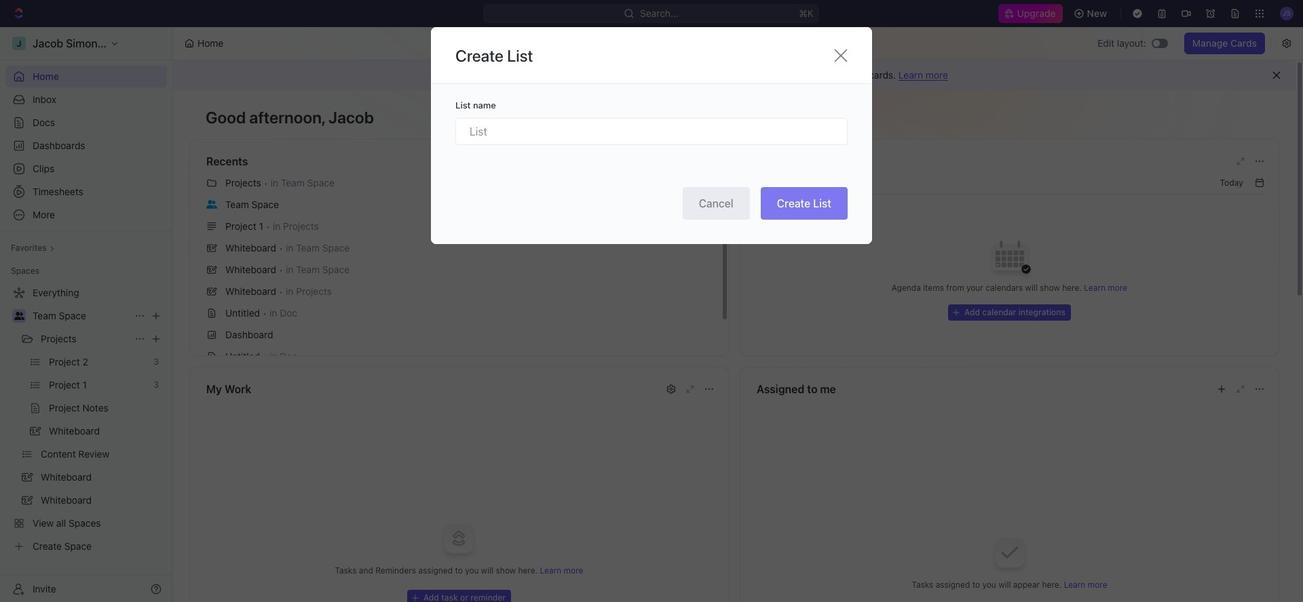 Task type: vqa. For each thing, say whether or not it's contained in the screenshot.
the leftmost Date
no



Task type: describe. For each thing, give the bounding box(es) containing it.
user group image
[[206, 200, 217, 209]]

tree inside sidebar navigation
[[5, 282, 167, 558]]



Task type: locate. For each thing, give the bounding box(es) containing it.
alert
[[173, 60, 1296, 90]]

List text field
[[456, 118, 848, 145]]

user group image
[[14, 312, 24, 320]]

sidebar navigation
[[0, 27, 173, 603]]

tree
[[5, 282, 167, 558]]



